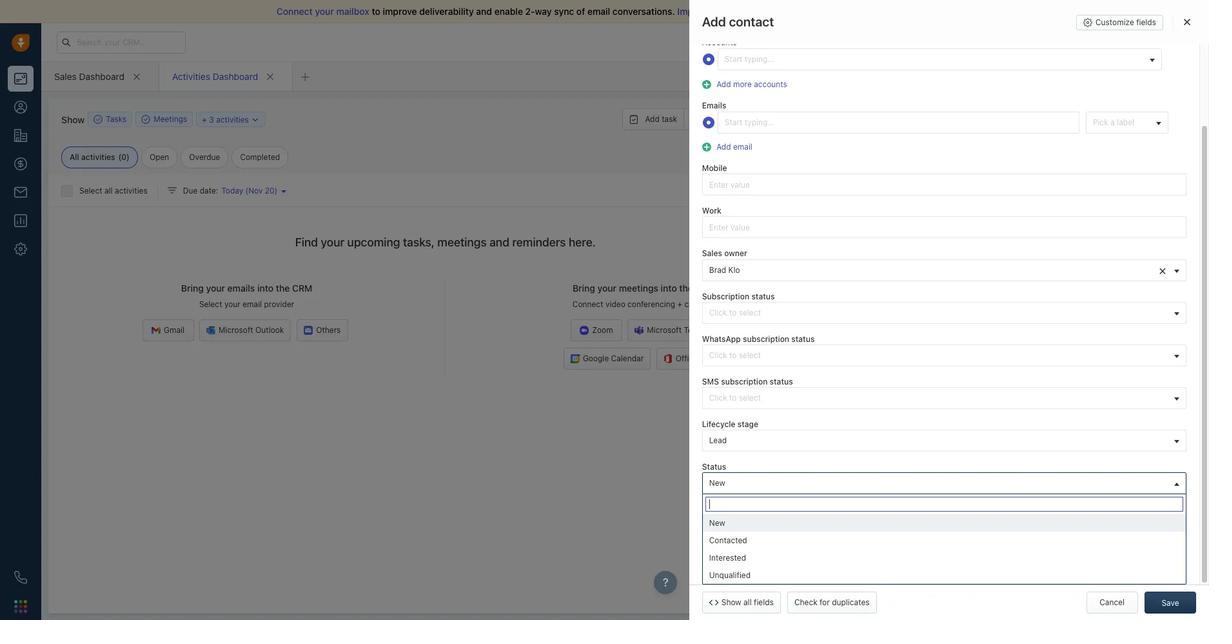 Task type: vqa. For each thing, say whether or not it's contained in the screenshot.
Interested on the bottom
yes



Task type: locate. For each thing, give the bounding box(es) containing it.
select for sms
[[739, 393, 761, 403]]

) for all activities ( 0 )
[[127, 152, 130, 162]]

meetings inside bring your meetings into the crm connect video conferencing + calendar
[[619, 283, 659, 294]]

20 up 18:00
[[870, 230, 881, 241]]

conferencing
[[628, 300, 676, 309]]

1 horizontal spatial calendar
[[885, 132, 922, 143]]

nov up 18:00
[[883, 230, 900, 241]]

0 vertical spatial activities
[[216, 115, 249, 124]]

upcoming
[[348, 236, 400, 249]]

dashboard
[[79, 71, 125, 82], [213, 71, 258, 82]]

(
[[118, 152, 122, 162], [246, 186, 249, 195]]

into inside bring your emails into the crm select your email provider
[[257, 283, 274, 294]]

subscription for sms
[[722, 377, 768, 386]]

fields left check
[[754, 598, 774, 607]]

meetings right the tasks,
[[438, 236, 487, 249]]

1 vertical spatial meetings
[[619, 283, 659, 294]]

0 horizontal spatial fields
[[754, 598, 774, 607]]

2 vertical spatial all
[[744, 598, 752, 607]]

days
[[926, 37, 942, 46]]

to down the subscription status
[[730, 308, 737, 317]]

select down 'all activities ( 0 )' at the left top of the page
[[79, 186, 102, 195]]

crm up 'provider'
[[292, 283, 313, 294]]

1 horizontal spatial all
[[709, 6, 718, 17]]

0 horizontal spatial show
[[61, 114, 85, 125]]

into up conferencing on the top right
[[661, 283, 677, 294]]

select down sms subscription status
[[739, 393, 761, 403]]

check
[[795, 598, 818, 607]]

add inside "button"
[[717, 79, 732, 89]]

1 vertical spatial show
[[722, 598, 742, 607]]

microsoft left outlook
[[219, 325, 253, 335]]

cancel button
[[1087, 592, 1139, 614]]

explore plans link
[[959, 34, 1023, 50]]

duplicates
[[833, 598, 870, 607]]

2 click to select from the top
[[710, 350, 761, 360]]

subscription right sms
[[722, 377, 768, 386]]

1 horizontal spatial microsoft
[[647, 325, 682, 335]]

to down whatsapp
[[730, 350, 737, 360]]

task
[[662, 114, 678, 124]]

bring for bring your emails into the crm
[[181, 283, 204, 294]]

Start typing... email field
[[718, 112, 1080, 134]]

select down whatsapp subscription status
[[739, 350, 761, 360]]

bring inside bring your emails into the crm select your email provider
[[181, 283, 204, 294]]

1 bring from the left
[[181, 283, 204, 294]]

) for today ( nov 20 )
[[275, 186, 278, 195]]

dialog containing add contact
[[690, 0, 1210, 620]]

add for add meeting
[[732, 114, 746, 124]]

your up video
[[598, 283, 617, 294]]

3 click from the top
[[710, 393, 728, 403]]

the for emails
[[276, 283, 290, 294]]

2 vertical spatial activities
[[115, 186, 148, 195]]

0 horizontal spatial meetings
[[438, 236, 487, 249]]

0 vertical spatial select
[[739, 308, 761, 317]]

1 vertical spatial click to select
[[710, 350, 761, 360]]

add meeting
[[732, 114, 778, 124]]

1 vertical spatial subscription
[[722, 377, 768, 386]]

activities inside button
[[216, 115, 249, 124]]

activities
[[172, 71, 210, 82]]

0 horizontal spatial )
[[127, 152, 130, 162]]

2 horizontal spatial all
[[744, 598, 752, 607]]

the up 'provider'
[[276, 283, 290, 294]]

crm down brad
[[696, 283, 716, 294]]

0 vertical spatial show
[[61, 114, 85, 125]]

0 vertical spatial and
[[476, 6, 492, 17]]

2 click to select button from the top
[[703, 344, 1187, 366]]

Work text field
[[703, 216, 1187, 238]]

add left task
[[646, 114, 660, 124]]

bring up gmail
[[181, 283, 204, 294]]

all right import
[[709, 6, 718, 17]]

show for show
[[61, 114, 85, 125]]

1 horizontal spatial the
[[680, 283, 694, 294]]

today up 20 nov
[[870, 213, 891, 222]]

0 vertical spatial click
[[710, 308, 728, 317]]

0 vertical spatial +
[[202, 115, 207, 124]]

nov down completed
[[249, 186, 263, 195]]

your inside bring your meetings into the crm connect video conferencing + calendar
[[598, 283, 617, 294]]

activities down 0
[[115, 186, 148, 195]]

your left sales
[[721, 6, 740, 17]]

the inside bring your meetings into the crm connect video conferencing + calendar
[[680, 283, 694, 294]]

bring up zoom button
[[573, 283, 596, 294]]

0 horizontal spatial 20
[[265, 186, 275, 195]]

0 vertical spatial 20
[[265, 186, 275, 195]]

to for whatsapp
[[730, 350, 737, 360]]

add
[[717, 79, 732, 89], [646, 114, 660, 124], [732, 114, 746, 124], [717, 142, 732, 152]]

all inside button
[[744, 598, 752, 607]]

reminders
[[513, 236, 566, 249]]

connect left mailbox
[[277, 6, 313, 17]]

1 horizontal spatial fields
[[1137, 17, 1157, 27]]

stage
[[738, 419, 759, 429]]

save
[[1162, 598, 1180, 608]]

1 crm from the left
[[292, 283, 313, 294]]

show all fields button
[[703, 592, 781, 614]]

1 vertical spatial select
[[199, 300, 222, 309]]

show up all
[[61, 114, 85, 125]]

) down completed
[[275, 186, 278, 195]]

to down sms subscription status
[[730, 393, 737, 403]]

0 vertical spatial )
[[127, 152, 130, 162]]

of
[[577, 6, 586, 17]]

and left "reminders"
[[490, 236, 510, 249]]

0 vertical spatial sales
[[54, 71, 77, 82]]

19:00
[[870, 297, 890, 307]]

0 horizontal spatial select
[[79, 186, 102, 195]]

click to select down whatsapp
[[710, 350, 761, 360]]

dashboard down search your crm... text box
[[79, 71, 125, 82]]

calendar
[[885, 132, 922, 143], [685, 300, 716, 309]]

overdue
[[189, 152, 220, 162]]

microsoft down conferencing on the top right
[[647, 325, 682, 335]]

2 horizontal spatial email
[[734, 142, 753, 152]]

provider
[[264, 300, 295, 309]]

click to select down sms subscription status
[[710, 393, 761, 403]]

into up 'provider'
[[257, 283, 274, 294]]

0 horizontal spatial into
[[257, 283, 274, 294]]

2 vertical spatial email
[[243, 300, 262, 309]]

2 vertical spatial click to select button
[[703, 387, 1187, 409]]

1 select from the top
[[739, 308, 761, 317]]

calendar
[[611, 354, 644, 364]]

0 vertical spatial today
[[222, 186, 243, 195]]

new down status
[[710, 478, 726, 488]]

subscription for whatsapp
[[743, 334, 790, 344]]

show down the "unqualified"
[[722, 598, 742, 607]]

fields right customize
[[1137, 17, 1157, 27]]

select down the subscription status
[[739, 308, 761, 317]]

0 vertical spatial select
[[79, 186, 102, 195]]

activities
[[216, 115, 249, 124], [81, 152, 115, 162], [115, 186, 148, 195]]

select for whatsapp
[[739, 350, 761, 360]]

1 vertical spatial all
[[105, 186, 113, 195]]

1 vertical spatial new
[[710, 518, 726, 528]]

1 horizontal spatial into
[[661, 283, 677, 294]]

activities for all
[[115, 186, 148, 195]]

2 select from the top
[[739, 350, 761, 360]]

1 horizontal spatial sales
[[703, 249, 723, 258]]

brad klo
[[710, 265, 741, 275]]

0
[[122, 152, 127, 162]]

0 vertical spatial click to select button
[[703, 302, 1187, 324]]

1 new from the top
[[710, 478, 726, 488]]

your left the 'emails'
[[206, 283, 225, 294]]

tasks
[[106, 114, 127, 124]]

2 vertical spatial select
[[739, 393, 761, 403]]

+ 3 activities button
[[196, 112, 266, 127]]

0 vertical spatial meetings
[[438, 236, 487, 249]]

3
[[209, 115, 214, 124]]

date:
[[200, 186, 218, 195]]

add left meeting
[[732, 114, 746, 124]]

2 crm from the left
[[696, 283, 716, 294]]

1 microsoft from the left
[[219, 325, 253, 335]]

20 down completed
[[265, 186, 275, 195]]

calendar up teams
[[685, 300, 716, 309]]

today for today ( nov 20 )
[[222, 186, 243, 195]]

None search field
[[706, 497, 1184, 512]]

add meeting button
[[709, 108, 785, 130]]

today ( nov 20 )
[[222, 186, 278, 195]]

save button
[[1145, 592, 1197, 614]]

crm inside bring your emails into the crm select your email provider
[[292, 283, 313, 294]]

crm inside bring your meetings into the crm connect video conferencing + calendar
[[696, 283, 716, 294]]

0 horizontal spatial email
[[243, 300, 262, 309]]

new up contacted
[[710, 518, 726, 528]]

2 vertical spatial click
[[710, 393, 728, 403]]

sync
[[554, 6, 575, 17]]

2 click from the top
[[710, 350, 728, 360]]

status for sms subscription status
[[770, 377, 793, 386]]

select
[[739, 308, 761, 317], [739, 350, 761, 360], [739, 393, 761, 403]]

Search your CRM... text field
[[57, 31, 186, 53]]

show inside button
[[722, 598, 742, 607]]

add up mobile
[[717, 142, 732, 152]]

×
[[1160, 262, 1167, 277]]

tasks,
[[403, 236, 435, 249]]

1 dashboard from the left
[[79, 71, 125, 82]]

1 horizontal spatial show
[[722, 598, 742, 607]]

20
[[265, 186, 275, 195], [870, 230, 881, 241]]

connect inside bring your meetings into the crm connect video conferencing + calendar
[[573, 300, 604, 309]]

365
[[700, 354, 715, 364]]

new
[[710, 478, 726, 488], [710, 518, 726, 528]]

+ up microsoft teams
[[678, 300, 683, 309]]

0 vertical spatial subscription
[[743, 334, 790, 344]]

unqualified option
[[703, 567, 1187, 584]]

0 vertical spatial click to select
[[710, 308, 761, 317]]

0 vertical spatial new
[[710, 478, 726, 488]]

0 vertical spatial status
[[752, 291, 775, 301]]

sales for sales dashboard
[[54, 71, 77, 82]]

1 vertical spatial )
[[275, 186, 278, 195]]

2 dashboard from the left
[[213, 71, 258, 82]]

0 vertical spatial (
[[118, 152, 122, 162]]

microsoft
[[219, 325, 253, 335], [647, 325, 682, 335]]

) left open
[[127, 152, 130, 162]]

add email
[[717, 142, 753, 152]]

1 vertical spatial 20
[[870, 230, 881, 241]]

( up select all activities at the top left of page
[[118, 152, 122, 162]]

office 365
[[676, 354, 715, 364]]

and left 'enable'
[[476, 6, 492, 17]]

0 vertical spatial email
[[588, 6, 611, 17]]

1 click to select from the top
[[710, 308, 761, 317]]

connect left video
[[573, 300, 604, 309]]

0 horizontal spatial the
[[276, 283, 290, 294]]

into inside bring your meetings into the crm connect video conferencing + calendar
[[661, 283, 677, 294]]

emails
[[703, 100, 727, 110]]

your down the 'emails'
[[225, 300, 241, 309]]

fields
[[1137, 17, 1157, 27], [754, 598, 774, 607]]

email right of
[[588, 6, 611, 17]]

select up "microsoft outlook" button on the left
[[199, 300, 222, 309]]

today for today
[[870, 213, 891, 222]]

bring
[[181, 283, 204, 294], [573, 283, 596, 294]]

+ left 3
[[202, 115, 207, 124]]

to right mailbox
[[372, 6, 381, 17]]

interested
[[710, 553, 747, 563]]

find your upcoming tasks, meetings and reminders here.
[[295, 236, 596, 249]]

1 vertical spatial connect
[[573, 300, 604, 309]]

1 vertical spatial click
[[710, 350, 728, 360]]

1 vertical spatial (
[[246, 186, 249, 195]]

1 horizontal spatial select
[[199, 300, 222, 309]]

1 horizontal spatial email
[[588, 6, 611, 17]]

all
[[709, 6, 718, 17], [105, 186, 113, 195], [744, 598, 752, 607]]

0 vertical spatial nov
[[249, 186, 263, 195]]

all down 'all activities ( 0 )' at the left top of the page
[[105, 186, 113, 195]]

phone element
[[8, 565, 34, 590]]

meetings up conferencing on the top right
[[619, 283, 659, 294]]

0 horizontal spatial connect
[[277, 6, 313, 17]]

enable
[[495, 6, 523, 17]]

2 new from the top
[[710, 518, 726, 528]]

unqualified
[[710, 571, 751, 580]]

activities dashboard
[[172, 71, 258, 82]]

the
[[276, 283, 290, 294], [680, 283, 694, 294]]

add for add more accounts
[[717, 79, 732, 89]]

2 into from the left
[[661, 283, 677, 294]]

select for subscription
[[739, 308, 761, 317]]

contacted option
[[703, 532, 1187, 549]]

contacted
[[710, 536, 748, 545]]

activities right all
[[81, 152, 115, 162]]

add left more
[[717, 79, 732, 89]]

check for duplicates
[[795, 598, 870, 607]]

new inside option
[[710, 518, 726, 528]]

check for duplicates button
[[788, 592, 877, 614]]

click down sms
[[710, 393, 728, 403]]

1 horizontal spatial crm
[[696, 283, 716, 294]]

1 into from the left
[[257, 283, 274, 294]]

1 horizontal spatial )
[[275, 186, 278, 195]]

your for bring your emails into the crm select your email provider
[[206, 283, 225, 294]]

1 horizontal spatial connect
[[573, 300, 604, 309]]

0 vertical spatial all
[[709, 6, 718, 17]]

1 horizontal spatial dashboard
[[213, 71, 258, 82]]

your left mailbox
[[315, 6, 334, 17]]

3 click to select button from the top
[[703, 387, 1187, 409]]

email down add meeting button
[[734, 142, 753, 152]]

1 horizontal spatial bring
[[573, 283, 596, 294]]

1 vertical spatial today
[[870, 213, 891, 222]]

2 the from the left
[[680, 283, 694, 294]]

click down whatsapp
[[710, 350, 728, 360]]

new option
[[703, 514, 1187, 532]]

1 vertical spatial select
[[739, 350, 761, 360]]

1 horizontal spatial meetings
[[619, 283, 659, 294]]

1 vertical spatial +
[[678, 300, 683, 309]]

calendar right 'my' at the right top
[[885, 132, 922, 143]]

1 click to select button from the top
[[703, 302, 1187, 324]]

sales inside "dialog"
[[703, 249, 723, 258]]

subscription right whatsapp
[[743, 334, 790, 344]]

the left subscription on the right of the page
[[680, 283, 694, 294]]

subscription
[[743, 334, 790, 344], [722, 377, 768, 386]]

lead button
[[703, 430, 1187, 452]]

none search field inside "dialog"
[[706, 497, 1184, 512]]

2 bring from the left
[[573, 283, 596, 294]]

click to select
[[710, 308, 761, 317], [710, 350, 761, 360], [710, 393, 761, 403]]

3 click to select from the top
[[710, 393, 761, 403]]

list box
[[703, 514, 1187, 584]]

18:00
[[870, 259, 890, 268]]

bring inside bring your meetings into the crm connect video conferencing + calendar
[[573, 283, 596, 294]]

1 vertical spatial click to select button
[[703, 344, 1187, 366]]

your
[[315, 6, 334, 17], [721, 6, 740, 17], [321, 236, 345, 249], [206, 283, 225, 294], [598, 283, 617, 294], [225, 300, 241, 309]]

phone image
[[14, 571, 27, 584]]

0 horizontal spatial +
[[202, 115, 207, 124]]

your right the find
[[321, 236, 345, 249]]

add for add email
[[717, 142, 732, 152]]

activities right 3
[[216, 115, 249, 124]]

select inside bring your emails into the crm select your email provider
[[199, 300, 222, 309]]

3 select from the top
[[739, 393, 761, 403]]

emails
[[228, 283, 255, 294]]

0 horizontal spatial sales
[[54, 71, 77, 82]]

0 horizontal spatial all
[[105, 186, 113, 195]]

google calendar button
[[564, 348, 651, 370]]

my calendar
[[870, 132, 922, 143]]

click
[[710, 308, 728, 317], [710, 350, 728, 360], [710, 393, 728, 403]]

1 vertical spatial nov
[[883, 230, 900, 241]]

today right the date:
[[222, 186, 243, 195]]

1 vertical spatial email
[[734, 142, 753, 152]]

1 the from the left
[[276, 283, 290, 294]]

+ 3 activities
[[202, 115, 249, 124]]

new button
[[703, 473, 1187, 494]]

lifecycle stage
[[703, 419, 759, 429]]

0 horizontal spatial calendar
[[685, 300, 716, 309]]

start
[[725, 55, 743, 64]]

2 vertical spatial status
[[770, 377, 793, 386]]

dialog
[[690, 0, 1210, 620]]

0 vertical spatial calendar
[[885, 132, 922, 143]]

way
[[535, 6, 552, 17]]

1 click from the top
[[710, 308, 728, 317]]

new for new 'dropdown button' on the right of the page
[[710, 478, 726, 488]]

new inside 'dropdown button'
[[710, 478, 726, 488]]

whatsapp subscription status
[[703, 334, 815, 344]]

1 horizontal spatial today
[[870, 213, 891, 222]]

bring for bring your meetings into the crm
[[573, 283, 596, 294]]

click down subscription on the right of the page
[[710, 308, 728, 317]]

click for sms
[[710, 393, 728, 403]]

klo
[[729, 265, 741, 275]]

click to select down the subscription status
[[710, 308, 761, 317]]

all for select all activities
[[105, 186, 113, 195]]

2 microsoft from the left
[[647, 325, 682, 335]]

1 horizontal spatial +
[[678, 300, 683, 309]]

0 horizontal spatial dashboard
[[79, 71, 125, 82]]

status
[[703, 462, 727, 472]]

1 horizontal spatial nov
[[883, 230, 900, 241]]

dashboard up + 3 activities link
[[213, 71, 258, 82]]

explore plans
[[966, 37, 1016, 46]]

1 vertical spatial sales
[[703, 249, 723, 258]]

1 vertical spatial calendar
[[685, 300, 716, 309]]

0 horizontal spatial crm
[[292, 283, 313, 294]]

the inside bring your emails into the crm select your email provider
[[276, 283, 290, 294]]

2 vertical spatial click to select
[[710, 393, 761, 403]]

your for find your upcoming tasks, meetings and reminders here.
[[321, 236, 345, 249]]

click to select for subscription
[[710, 308, 761, 317]]

quick links
[[870, 516, 919, 527]]

0 horizontal spatial microsoft
[[219, 325, 253, 335]]

0 horizontal spatial bring
[[181, 283, 204, 294]]

calendar inside bring your meetings into the crm connect video conferencing + calendar
[[685, 300, 716, 309]]

1 vertical spatial status
[[792, 334, 815, 344]]

1 horizontal spatial 20
[[870, 230, 881, 241]]

pick a label
[[1094, 117, 1135, 127]]

all down the "unqualified"
[[744, 598, 752, 607]]

accounts
[[703, 38, 738, 47]]

( down completed
[[246, 186, 249, 195]]

0 horizontal spatial (
[[118, 152, 122, 162]]

1 horizontal spatial (
[[246, 186, 249, 195]]

email down the 'emails'
[[243, 300, 262, 309]]

0 horizontal spatial today
[[222, 186, 243, 195]]



Task type: describe. For each thing, give the bounding box(es) containing it.
0 horizontal spatial nov
[[249, 186, 263, 195]]

others button
[[297, 320, 348, 342]]

dashboard for activities dashboard
[[213, 71, 258, 82]]

subscription
[[703, 291, 750, 301]]

links
[[897, 516, 919, 527]]

customize fields button
[[1077, 15, 1164, 30]]

close image
[[1185, 18, 1191, 26]]

video
[[606, 300, 626, 309]]

1 vertical spatial fields
[[754, 598, 774, 607]]

into for meetings
[[661, 283, 677, 294]]

all
[[70, 152, 79, 162]]

whatsapp
[[703, 334, 741, 344]]

contact
[[729, 14, 775, 29]]

connect your mailbox to improve deliverability and enable 2-way sync of email conversations. import all your sales data
[[277, 6, 785, 17]]

interested option
[[703, 549, 1187, 567]]

click to select button for sms subscription status
[[703, 387, 1187, 409]]

sales for sales owner
[[703, 249, 723, 258]]

your for bring your meetings into the crm connect video conferencing + calendar
[[598, 283, 617, 294]]

open
[[150, 152, 169, 162]]

add for add task
[[646, 114, 660, 124]]

deliverability
[[420, 6, 474, 17]]

to for sms
[[730, 393, 737, 403]]

click to select for whatsapp
[[710, 350, 761, 360]]

office
[[676, 354, 698, 364]]

email inside bring your emails into the crm select your email provider
[[243, 300, 262, 309]]

accounts
[[754, 79, 788, 89]]

import all your sales data link
[[678, 6, 788, 17]]

email inside add email button
[[734, 142, 753, 152]]

add contact
[[703, 14, 775, 29]]

21
[[916, 37, 924, 46]]

all activities ( 0 )
[[70, 152, 130, 162]]

+ inside bring your meetings into the crm connect video conferencing + calendar
[[678, 300, 683, 309]]

others
[[316, 325, 341, 335]]

pick
[[1094, 117, 1109, 127]]

due
[[183, 186, 198, 195]]

freshworks switcher image
[[14, 600, 27, 613]]

crm for bring your meetings into the crm
[[696, 283, 716, 294]]

sales dashboard
[[54, 71, 125, 82]]

lifecycle
[[703, 419, 736, 429]]

2-
[[526, 6, 535, 17]]

lead
[[710, 436, 727, 445]]

brad
[[710, 265, 727, 275]]

meeting
[[748, 114, 778, 124]]

plans
[[996, 37, 1016, 46]]

add more accounts link
[[714, 79, 788, 89]]

click to select button for subscription status
[[703, 302, 1187, 324]]

in
[[908, 37, 914, 46]]

owner
[[725, 249, 748, 258]]

1 vertical spatial and
[[490, 236, 510, 249]]

completed
[[240, 152, 280, 162]]

crm for bring your emails into the crm
[[292, 283, 313, 294]]

microsoft outlook
[[219, 325, 284, 335]]

add more accounts
[[717, 79, 788, 89]]

into for emails
[[257, 283, 274, 294]]

outlook
[[256, 325, 284, 335]]

gmail button
[[142, 320, 194, 342]]

microsoft for meetings
[[647, 325, 682, 335]]

+ inside button
[[202, 115, 207, 124]]

new for list box in the right bottom of the page containing new
[[710, 518, 726, 528]]

list box containing new
[[703, 514, 1187, 584]]

status for whatsapp subscription status
[[792, 334, 815, 344]]

pick a label button
[[1087, 112, 1169, 134]]

1 vertical spatial activities
[[81, 152, 115, 162]]

mailbox
[[337, 6, 370, 17]]

sales
[[742, 6, 764, 17]]

a
[[1111, 117, 1116, 127]]

add task button
[[623, 108, 684, 130]]

more
[[734, 79, 752, 89]]

add
[[703, 14, 727, 29]]

google
[[583, 354, 609, 364]]

sms subscription status
[[703, 377, 793, 386]]

show for show all fields
[[722, 598, 742, 607]]

click for whatsapp
[[710, 350, 728, 360]]

cancel
[[1100, 598, 1125, 607]]

20:00
[[870, 336, 891, 346]]

down image
[[251, 115, 260, 124]]

microsoft teams
[[647, 325, 708, 335]]

Mobile text field
[[703, 174, 1187, 196]]

add email button
[[703, 141, 757, 153]]

teams
[[684, 325, 708, 335]]

dashboard for sales dashboard
[[79, 71, 125, 82]]

sales owner
[[703, 249, 748, 258]]

0 vertical spatial connect
[[277, 6, 313, 17]]

all for show all fields
[[744, 598, 752, 607]]

customize fields
[[1096, 17, 1157, 27]]

here.
[[569, 236, 596, 249]]

click to select button for whatsapp subscription status
[[703, 344, 1187, 366]]

conversations.
[[613, 6, 675, 17]]

bring your emails into the crm select your email provider
[[181, 283, 313, 309]]

microsoft teams button
[[628, 320, 715, 342]]

select all activities
[[79, 186, 148, 195]]

bring your meetings into the crm connect video conferencing + calendar
[[573, 283, 716, 309]]

gmail
[[164, 325, 185, 335]]

+ 3 activities link
[[202, 113, 260, 126]]

to for subscription
[[730, 308, 737, 317]]

microsoft outlook button
[[199, 320, 291, 342]]

mobile
[[703, 163, 728, 173]]

typing...
[[745, 55, 775, 64]]

customize
[[1096, 17, 1135, 27]]

your for connect your mailbox to improve deliverability and enable 2-way sync of email conversations. import all your sales data
[[315, 6, 334, 17]]

0 vertical spatial fields
[[1137, 17, 1157, 27]]

click to select for sms
[[710, 393, 761, 403]]

zoom button
[[571, 320, 623, 342]]

activities for 3
[[216, 115, 249, 124]]

your trial ends in 21 days
[[857, 37, 942, 46]]

microsoft for emails
[[219, 325, 253, 335]]

google calendar
[[583, 354, 644, 364]]

import
[[678, 6, 706, 17]]

click for subscription
[[710, 308, 728, 317]]

email image
[[1082, 37, 1091, 48]]

the for meetings
[[680, 283, 694, 294]]

add email link
[[714, 142, 753, 152]]

connect your mailbox link
[[277, 6, 372, 17]]

start typing...
[[725, 55, 775, 64]]



